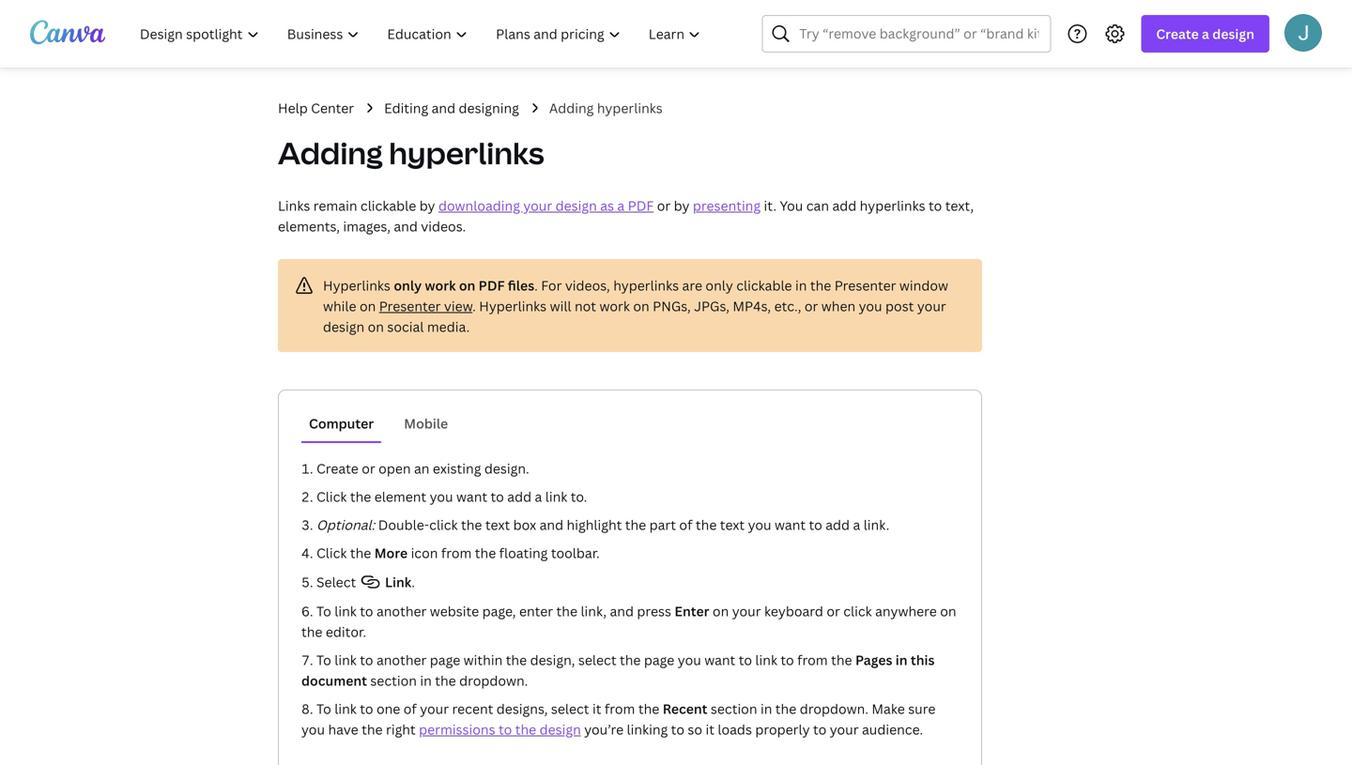 Task type: locate. For each thing, give the bounding box(es) containing it.
link up document
[[335, 652, 357, 669]]

0 vertical spatial .
[[535, 277, 538, 295]]

you left post
[[859, 297, 883, 315]]

section for pages in this document
[[371, 672, 417, 690]]

. down hyperlinks only work on pdf files
[[473, 297, 476, 315]]

the down on your keyboard or click anywhere on the editor. at the bottom of the page
[[620, 652, 641, 669]]

0 vertical spatial another
[[377, 603, 427, 621]]

the up optional:
[[350, 488, 371, 506]]

2 another from the top
[[377, 652, 427, 669]]

website
[[430, 603, 479, 621]]

the up click the more icon from the floating toolbar.
[[461, 516, 482, 534]]

1 horizontal spatial clickable
[[737, 277, 793, 295]]

2 vertical spatial want
[[705, 652, 736, 669]]

0 vertical spatial select
[[579, 652, 617, 669]]

select for the
[[579, 652, 617, 669]]

the up recent
[[435, 672, 456, 690]]

another up section in the dropdown.
[[377, 652, 427, 669]]

section
[[371, 672, 417, 690], [711, 700, 758, 718]]

in up properly
[[761, 700, 773, 718]]

1 horizontal spatial section
[[711, 700, 758, 718]]

to link to another website page, enter the link, and press enter
[[317, 603, 710, 621]]

links
[[278, 197, 310, 215]]

add left link. in the right of the page
[[826, 516, 850, 534]]

0 vertical spatial click
[[430, 516, 458, 534]]

0 horizontal spatial hyperlinks
[[323, 277, 391, 295]]

text right part
[[720, 516, 745, 534]]

computer
[[309, 415, 374, 433]]

pdf
[[628, 197, 654, 215], [479, 277, 505, 295]]

create for create or open an existing design.
[[317, 460, 359, 478]]

within
[[464, 652, 503, 669]]

social
[[387, 318, 424, 336]]

to up have
[[317, 700, 332, 718]]

2 vertical spatial add
[[826, 516, 850, 534]]

1 vertical spatial it
[[706, 721, 715, 739]]

your up the permissions
[[420, 700, 449, 718]]

add up the box
[[508, 488, 532, 506]]

optional:
[[317, 516, 375, 534]]

select up you're
[[551, 700, 590, 718]]

in for section in the dropdown.
[[420, 672, 432, 690]]

. inside . for videos, hyperlinks are only clickable in the presenter window while on
[[535, 277, 538, 295]]

1 horizontal spatial hyperlinks
[[479, 297, 547, 315]]

dropdown. for section in the dropdown.
[[460, 672, 528, 690]]

0 horizontal spatial page
[[430, 652, 461, 669]]

want down existing
[[457, 488, 488, 506]]

hyperlinks up while in the top left of the page
[[323, 277, 391, 295]]

0 horizontal spatial only
[[394, 277, 422, 295]]

and
[[432, 99, 456, 117], [394, 218, 418, 235], [540, 516, 564, 534], [610, 603, 634, 621]]

help center
[[278, 99, 354, 117]]

1 only from the left
[[394, 277, 422, 295]]

2 only from the left
[[706, 277, 734, 295]]

videos.
[[421, 218, 466, 235]]

hyperlinks only work on pdf files
[[323, 277, 535, 295]]

you inside section in the dropdown. make sure you have the right
[[302, 721, 325, 739]]

0 horizontal spatial from
[[441, 544, 472, 562]]

1 horizontal spatial .
[[473, 297, 476, 315]]

on
[[459, 277, 476, 295], [360, 297, 376, 315], [634, 297, 650, 315], [368, 318, 384, 336], [713, 603, 729, 621], [941, 603, 957, 621]]

of right part
[[680, 516, 693, 534]]

2 vertical spatial .
[[412, 574, 415, 591]]

or right etc.,
[[805, 297, 819, 315]]

your inside . hyperlinks will not work on pngs, jpgs, mp4s, etc., or when you post your design on social media.
[[918, 297, 947, 315]]

1 vertical spatial clickable
[[737, 277, 793, 295]]

the left part
[[626, 516, 647, 534]]

1 horizontal spatial text
[[720, 516, 745, 534]]

1 horizontal spatial it
[[706, 721, 715, 739]]

0 vertical spatial click
[[317, 488, 347, 506]]

. hyperlinks will not work on pngs, jpgs, mp4s, etc., or when you post your design on social media.
[[323, 297, 947, 336]]

dropdown. for section in the dropdown. make sure you have the right
[[800, 700, 869, 718]]

1 vertical spatial presenter
[[379, 297, 441, 315]]

an
[[414, 460, 430, 478]]

1 horizontal spatial by
[[674, 197, 690, 215]]

link
[[382, 574, 412, 591]]

john smith image
[[1285, 14, 1323, 51]]

0 vertical spatial create
[[1157, 25, 1200, 43]]

pdf left files
[[479, 277, 505, 295]]

by left "presenting"
[[674, 197, 690, 215]]

on left pngs,
[[634, 297, 650, 315]]

sure
[[909, 700, 936, 718]]

only up presenter view link
[[394, 277, 422, 295]]

1 to from the top
[[317, 603, 332, 621]]

you left have
[[302, 721, 325, 739]]

1 horizontal spatial only
[[706, 277, 734, 295]]

link left "to."
[[546, 488, 568, 506]]

0 horizontal spatial click
[[430, 516, 458, 534]]

have
[[328, 721, 359, 739]]

1 horizontal spatial click
[[844, 603, 873, 621]]

of
[[680, 516, 693, 534], [404, 700, 417, 718]]

to for to link to another website page, enter the link, and press enter
[[317, 603, 332, 621]]

want down enter
[[705, 652, 736, 669]]

0 horizontal spatial create
[[317, 460, 359, 478]]

link down keyboard
[[756, 652, 778, 669]]

text
[[486, 516, 510, 534], [720, 516, 745, 534]]

1 horizontal spatial dropdown.
[[800, 700, 869, 718]]

0 horizontal spatial it
[[593, 700, 602, 718]]

it up you're
[[593, 700, 602, 718]]

in left this
[[896, 652, 908, 669]]

section inside section in the dropdown. make sure you have the right
[[711, 700, 758, 718]]

0 vertical spatial work
[[425, 277, 456, 295]]

0 horizontal spatial dropdown.
[[460, 672, 528, 690]]

2 by from the left
[[674, 197, 690, 215]]

by up videos.
[[420, 197, 436, 215]]

0 horizontal spatial presenter
[[379, 297, 441, 315]]

1 by from the left
[[420, 197, 436, 215]]

you down enter
[[678, 652, 702, 669]]

1 vertical spatial of
[[404, 700, 417, 718]]

1 horizontal spatial work
[[600, 297, 630, 315]]

work up presenter view link
[[425, 277, 456, 295]]

from right 'icon'
[[441, 544, 472, 562]]

to down keyboard
[[781, 652, 795, 669]]

pages
[[856, 652, 893, 669]]

adding hyperlinks link
[[550, 98, 663, 118]]

from down keyboard
[[798, 652, 828, 669]]

from
[[441, 544, 472, 562], [798, 652, 828, 669], [605, 700, 636, 718]]

work right not
[[600, 297, 630, 315]]

1 vertical spatial click
[[317, 544, 347, 562]]

more
[[375, 544, 408, 562]]

loads
[[718, 721, 753, 739]]

text left the box
[[486, 516, 510, 534]]

existing
[[433, 460, 481, 478]]

page up section in the dropdown.
[[430, 652, 461, 669]]

1 page from the left
[[430, 652, 461, 669]]

and right the box
[[540, 516, 564, 534]]

another
[[377, 603, 427, 621], [377, 652, 427, 669]]

1 vertical spatial adding hyperlinks
[[278, 132, 545, 173]]

1 vertical spatial click
[[844, 603, 873, 621]]

another down link
[[377, 603, 427, 621]]

add right can
[[833, 197, 857, 215]]

1 horizontal spatial adding
[[550, 99, 594, 117]]

. down 'icon'
[[412, 574, 415, 591]]

to
[[317, 603, 332, 621], [317, 652, 332, 669], [317, 700, 332, 718]]

and inside it. you can add hyperlinks to text, elements, images, and videos.
[[394, 218, 418, 235]]

link up have
[[335, 700, 357, 718]]

in
[[796, 277, 808, 295], [896, 652, 908, 669], [420, 672, 432, 690], [761, 700, 773, 718]]

. left for
[[535, 277, 538, 295]]

a
[[1203, 25, 1210, 43], [618, 197, 625, 215], [535, 488, 542, 506], [854, 516, 861, 534]]

0 vertical spatial clickable
[[361, 197, 416, 215]]

1 horizontal spatial of
[[680, 516, 693, 534]]

0 vertical spatial dropdown.
[[460, 672, 528, 690]]

add inside it. you can add hyperlinks to text, elements, images, and videos.
[[833, 197, 857, 215]]

0 horizontal spatial by
[[420, 197, 436, 215]]

your down "window"
[[918, 297, 947, 315]]

recent
[[663, 700, 708, 718]]

in for pages in this document
[[896, 652, 908, 669]]

0 vertical spatial section
[[371, 672, 417, 690]]

element
[[375, 488, 427, 506]]

1 vertical spatial work
[[600, 297, 630, 315]]

link.
[[864, 516, 890, 534]]

click left anywhere
[[844, 603, 873, 621]]

to right properly
[[814, 721, 827, 739]]

hyperlinks
[[323, 277, 391, 295], [479, 297, 547, 315]]

0 vertical spatial adding
[[550, 99, 594, 117]]

link up editor.
[[335, 603, 357, 621]]

1 vertical spatial section
[[711, 700, 758, 718]]

from up you're
[[605, 700, 636, 718]]

design
[[1213, 25, 1255, 43], [556, 197, 597, 215], [323, 318, 365, 336], [540, 721, 581, 739]]

to up 'loads' in the right bottom of the page
[[739, 652, 753, 669]]

on left social on the top of the page
[[368, 318, 384, 336]]

only up jpgs,
[[706, 277, 734, 295]]

click for click the more icon from the floating toolbar.
[[317, 544, 347, 562]]

and left videos.
[[394, 218, 418, 235]]

0 horizontal spatial want
[[457, 488, 488, 506]]

3 to from the top
[[317, 700, 332, 718]]

click
[[430, 516, 458, 534], [844, 603, 873, 621]]

in inside pages in this document
[[896, 652, 908, 669]]

in up the permissions
[[420, 672, 432, 690]]

to link to another page within the design, select the page you want to link to from the
[[317, 652, 856, 669]]

0 vertical spatial of
[[680, 516, 693, 534]]

your left keyboard
[[733, 603, 762, 621]]

one
[[377, 700, 401, 718]]

section up 'one'
[[371, 672, 417, 690]]

1 vertical spatial select
[[551, 700, 590, 718]]

images,
[[343, 218, 391, 235]]

want left link. in the right of the page
[[775, 516, 806, 534]]

1 vertical spatial from
[[798, 652, 828, 669]]

presenter inside . for videos, hyperlinks are only clickable in the presenter window while on
[[835, 277, 897, 295]]

or right keyboard
[[827, 603, 841, 621]]

2 to from the top
[[317, 652, 332, 669]]

on right while in the top left of the page
[[360, 297, 376, 315]]

dropdown. left make
[[800, 700, 869, 718]]

the
[[811, 277, 832, 295], [350, 488, 371, 506], [461, 516, 482, 534], [626, 516, 647, 534], [696, 516, 717, 534], [350, 544, 371, 562], [475, 544, 496, 562], [557, 603, 578, 621], [302, 623, 323, 641], [506, 652, 527, 669], [620, 652, 641, 669], [832, 652, 853, 669], [435, 672, 456, 690], [639, 700, 660, 718], [776, 700, 797, 718], [362, 721, 383, 739], [516, 721, 537, 739]]

0 horizontal spatial section
[[371, 672, 417, 690]]

1 vertical spatial another
[[377, 652, 427, 669]]

2 horizontal spatial .
[[535, 277, 538, 295]]

create inside dropdown button
[[1157, 25, 1200, 43]]

0 horizontal spatial clickable
[[361, 197, 416, 215]]

to left text,
[[929, 197, 943, 215]]

select for it
[[551, 700, 590, 718]]

presenting
[[693, 197, 761, 215]]

1 vertical spatial adding
[[278, 132, 383, 173]]

Try "remove background" or "brand kit" search field
[[800, 16, 1040, 52]]

1 vertical spatial create
[[317, 460, 359, 478]]

anywhere
[[876, 603, 938, 621]]

linking
[[627, 721, 668, 739]]

1 horizontal spatial adding hyperlinks
[[550, 99, 663, 117]]

2 click from the top
[[317, 544, 347, 562]]

0 vertical spatial presenter
[[835, 277, 897, 295]]

1 click from the top
[[317, 488, 347, 506]]

1 another from the top
[[377, 603, 427, 621]]

audience.
[[863, 721, 924, 739]]

1 vertical spatial pdf
[[479, 277, 505, 295]]

click the element you want to add a link to.
[[317, 488, 588, 506]]

select
[[579, 652, 617, 669], [551, 700, 590, 718]]

the left editor.
[[302, 623, 323, 641]]

1 vertical spatial to
[[317, 652, 332, 669]]

to for to link to another page within the design, select the page you want to link to from the
[[317, 652, 332, 669]]

the up the when at the top
[[811, 277, 832, 295]]

1 horizontal spatial from
[[605, 700, 636, 718]]

2 vertical spatial from
[[605, 700, 636, 718]]

it
[[593, 700, 602, 718], [706, 721, 715, 739]]

1 horizontal spatial presenter
[[835, 277, 897, 295]]

pdf right as
[[628, 197, 654, 215]]

permissions
[[419, 721, 496, 739]]

0 vertical spatial from
[[441, 544, 472, 562]]

1 vertical spatial want
[[775, 516, 806, 534]]

presenter up the when at the top
[[835, 277, 897, 295]]

presenter
[[835, 277, 897, 295], [379, 297, 441, 315]]

to for to link to one of your recent designs, select it from the recent
[[317, 700, 332, 718]]

when
[[822, 297, 856, 315]]

dropdown. inside section in the dropdown. make sure you have the right
[[800, 700, 869, 718]]

1 vertical spatial hyperlinks
[[479, 297, 547, 315]]

0 vertical spatial want
[[457, 488, 488, 506]]

2 horizontal spatial want
[[775, 516, 806, 534]]

section for recent
[[711, 700, 758, 718]]

1 vertical spatial .
[[473, 297, 476, 315]]

elements,
[[278, 218, 340, 235]]

click up select
[[317, 544, 347, 562]]

another for website
[[377, 603, 427, 621]]

to
[[929, 197, 943, 215], [491, 488, 504, 506], [809, 516, 823, 534], [360, 603, 374, 621], [360, 652, 374, 669], [739, 652, 753, 669], [781, 652, 795, 669], [360, 700, 374, 718], [499, 721, 512, 739], [671, 721, 685, 739], [814, 721, 827, 739]]

1 horizontal spatial create
[[1157, 25, 1200, 43]]

clickable up images,
[[361, 197, 416, 215]]

it right so
[[706, 721, 715, 739]]

dropdown. down the within
[[460, 672, 528, 690]]

0 horizontal spatial pdf
[[479, 277, 505, 295]]

1 horizontal spatial pdf
[[628, 197, 654, 215]]

1 text from the left
[[486, 516, 510, 534]]

0 vertical spatial to
[[317, 603, 332, 621]]

presenter up social on the top of the page
[[379, 297, 441, 315]]

adding
[[550, 99, 594, 117], [278, 132, 383, 173]]

design left john smith image
[[1213, 25, 1255, 43]]

0 vertical spatial add
[[833, 197, 857, 215]]

click the more icon from the floating toolbar.
[[317, 544, 600, 562]]

2 vertical spatial to
[[317, 700, 332, 718]]

create for create a design
[[1157, 25, 1200, 43]]

on right anywhere
[[941, 603, 957, 621]]

as
[[601, 197, 614, 215]]

0 horizontal spatial of
[[404, 700, 417, 718]]

in inside section in the dropdown. make sure you have the right
[[761, 700, 773, 718]]

click down click the element you want to add a link to.
[[430, 516, 458, 534]]

1 vertical spatial dropdown.
[[800, 700, 869, 718]]

0 horizontal spatial adding
[[278, 132, 383, 173]]

the left pages
[[832, 652, 853, 669]]

. inside . hyperlinks will not work on pngs, jpgs, mp4s, etc., or when you post your design on social media.
[[473, 297, 476, 315]]

click for click the element you want to add a link to.
[[317, 488, 347, 506]]

select right design,
[[579, 652, 617, 669]]

a inside dropdown button
[[1203, 25, 1210, 43]]

select
[[317, 574, 360, 591]]

0 horizontal spatial text
[[486, 516, 510, 534]]

you down existing
[[430, 488, 453, 506]]

1 horizontal spatial page
[[644, 652, 675, 669]]

your right downloading
[[524, 197, 553, 215]]

0 vertical spatial adding hyperlinks
[[550, 99, 663, 117]]

pages in this document
[[302, 652, 935, 690]]

by
[[420, 197, 436, 215], [674, 197, 690, 215]]



Task type: describe. For each thing, give the bounding box(es) containing it.
the right the within
[[506, 652, 527, 669]]

2 page from the left
[[644, 652, 675, 669]]

editing and designing
[[384, 99, 519, 117]]

to inside it. you can add hyperlinks to text, elements, images, and videos.
[[929, 197, 943, 215]]

recent
[[452, 700, 494, 718]]

create a design
[[1157, 25, 1255, 43]]

link for of
[[335, 700, 357, 718]]

work inside . hyperlinks will not work on pngs, jpgs, mp4s, etc., or when you post your design on social media.
[[600, 297, 630, 315]]

design.
[[485, 460, 530, 478]]

it. you can add hyperlinks to text, elements, images, and videos.
[[278, 197, 975, 235]]

pngs,
[[653, 297, 691, 315]]

to down editor.
[[360, 652, 374, 669]]

editor.
[[326, 623, 366, 641]]

to left 'one'
[[360, 700, 374, 718]]

2 text from the left
[[720, 516, 745, 534]]

or inside on your keyboard or click anywhere on the editor.
[[827, 603, 841, 621]]

your inside on your keyboard or click anywhere on the editor.
[[733, 603, 762, 621]]

you inside . hyperlinks will not work on pngs, jpgs, mp4s, etc., or when you post your design on social media.
[[859, 297, 883, 315]]

hyperlinks inside . hyperlinks will not work on pngs, jpgs, mp4s, etc., or when you post your design on social media.
[[479, 297, 547, 315]]

in for section in the dropdown. make sure you have the right
[[761, 700, 773, 718]]

you're
[[585, 721, 624, 739]]

document
[[302, 672, 367, 690]]

1 vertical spatial add
[[508, 488, 532, 506]]

the down designs,
[[516, 721, 537, 739]]

links remain clickable by downloading your design as a pdf or by presenting
[[278, 197, 761, 215]]

right
[[386, 721, 416, 739]]

page,
[[483, 603, 516, 621]]

to.
[[571, 488, 588, 506]]

optional: double-click the text box and highlight the part of the text you want to add a link.
[[317, 516, 890, 534]]

you
[[780, 197, 804, 215]]

your left audience.
[[830, 721, 859, 739]]

and right editing
[[432, 99, 456, 117]]

only inside . for videos, hyperlinks are only clickable in the presenter window while on
[[706, 277, 734, 295]]

presenter view
[[379, 297, 473, 315]]

section in the dropdown.
[[367, 672, 528, 690]]

design left as
[[556, 197, 597, 215]]

double-
[[378, 516, 430, 534]]

the up properly
[[776, 700, 797, 718]]

0 vertical spatial it
[[593, 700, 602, 718]]

clickable inside . for videos, hyperlinks are only clickable in the presenter window while on
[[737, 277, 793, 295]]

. for for
[[535, 277, 538, 295]]

not
[[575, 297, 597, 315]]

designs,
[[497, 700, 548, 718]]

mobile button
[[397, 406, 456, 442]]

or left open
[[362, 460, 376, 478]]

mobile
[[404, 415, 448, 433]]

to left so
[[671, 721, 685, 739]]

floating
[[500, 544, 548, 562]]

part
[[650, 516, 677, 534]]

text,
[[946, 197, 975, 215]]

help
[[278, 99, 308, 117]]

design inside dropdown button
[[1213, 25, 1255, 43]]

post
[[886, 297, 915, 315]]

permissions to the design you're linking to so it loads properly to your audience.
[[419, 721, 924, 739]]

for
[[541, 277, 562, 295]]

on inside . for videos, hyperlinks are only clickable in the presenter window while on
[[360, 297, 376, 315]]

the left more
[[350, 544, 371, 562]]

to link to one of your recent designs, select it from the recent
[[317, 700, 708, 718]]

enter
[[520, 603, 554, 621]]

downloading your design as a pdf link
[[439, 197, 654, 215]]

to down 'to link to one of your recent designs, select it from the recent'
[[499, 721, 512, 739]]

etc.,
[[775, 297, 802, 315]]

or right as
[[657, 197, 671, 215]]

to left link. in the right of the page
[[809, 516, 823, 534]]

1 horizontal spatial want
[[705, 652, 736, 669]]

editing and designing link
[[384, 98, 519, 118]]

open
[[379, 460, 411, 478]]

in inside . for videos, hyperlinks are only clickable in the presenter window while on
[[796, 277, 808, 295]]

0 horizontal spatial adding hyperlinks
[[278, 132, 545, 173]]

the inside . for videos, hyperlinks are only clickable in the presenter window while on
[[811, 277, 832, 295]]

. for hyperlinks
[[473, 297, 476, 315]]

are
[[683, 277, 703, 295]]

. for videos, hyperlinks are only clickable in the presenter window while on
[[323, 277, 949, 315]]

to up editor.
[[360, 603, 374, 621]]

design down designs,
[[540, 721, 581, 739]]

2 horizontal spatial from
[[798, 652, 828, 669]]

videos,
[[565, 277, 611, 295]]

files
[[508, 277, 535, 295]]

jpgs,
[[695, 297, 730, 315]]

0 horizontal spatial .
[[412, 574, 415, 591]]

the right part
[[696, 516, 717, 534]]

while
[[323, 297, 357, 315]]

create or open an existing design.
[[317, 460, 530, 478]]

the left link,
[[557, 603, 578, 621]]

the up linking
[[639, 700, 660, 718]]

box
[[514, 516, 537, 534]]

permissions to the design link
[[419, 721, 581, 739]]

create a design button
[[1142, 15, 1270, 53]]

computer button
[[302, 406, 382, 442]]

it.
[[764, 197, 777, 215]]

highlight
[[567, 516, 622, 534]]

design inside . hyperlinks will not work on pngs, jpgs, mp4s, etc., or when you post your design on social media.
[[323, 318, 365, 336]]

you up keyboard
[[748, 516, 772, 534]]

designing
[[459, 99, 519, 117]]

on your keyboard or click anywhere on the editor.
[[302, 603, 957, 641]]

properly
[[756, 721, 810, 739]]

this
[[911, 652, 935, 669]]

hyperlinks inside . for videos, hyperlinks are only clickable in the presenter window while on
[[614, 277, 679, 295]]

will
[[550, 297, 572, 315]]

the left floating
[[475, 544, 496, 562]]

top level navigation element
[[128, 15, 717, 53]]

view
[[444, 297, 473, 315]]

so
[[688, 721, 703, 739]]

media.
[[427, 318, 470, 336]]

or inside . hyperlinks will not work on pngs, jpgs, mp4s, etc., or when you post your design on social media.
[[805, 297, 819, 315]]

link,
[[581, 603, 607, 621]]

design,
[[530, 652, 575, 669]]

link for website
[[335, 603, 357, 621]]

help center link
[[278, 98, 354, 118]]

presenter view link
[[379, 297, 473, 315]]

press
[[637, 603, 672, 621]]

keyboard
[[765, 603, 824, 621]]

presenting link
[[693, 197, 761, 215]]

editing
[[384, 99, 429, 117]]

toolbar.
[[551, 544, 600, 562]]

enter
[[675, 603, 710, 621]]

0 vertical spatial pdf
[[628, 197, 654, 215]]

another for page
[[377, 652, 427, 669]]

and right link,
[[610, 603, 634, 621]]

section in the dropdown. make sure you have the right
[[302, 700, 936, 739]]

on right enter
[[713, 603, 729, 621]]

the down 'one'
[[362, 721, 383, 739]]

icon
[[411, 544, 438, 562]]

make
[[872, 700, 906, 718]]

link for page
[[335, 652, 357, 669]]

mp4s,
[[733, 297, 772, 315]]

to down design.
[[491, 488, 504, 506]]

click inside on your keyboard or click anywhere on the editor.
[[844, 603, 873, 621]]

0 vertical spatial hyperlinks
[[323, 277, 391, 295]]

the inside on your keyboard or click anywhere on the editor.
[[302, 623, 323, 641]]

on up view
[[459, 277, 476, 295]]

hyperlinks inside it. you can add hyperlinks to text, elements, images, and videos.
[[860, 197, 926, 215]]

0 horizontal spatial work
[[425, 277, 456, 295]]



Task type: vqa. For each thing, say whether or not it's contained in the screenshot.
add in the it. You can add hyperlinks to text, elements, images, and videos.
yes



